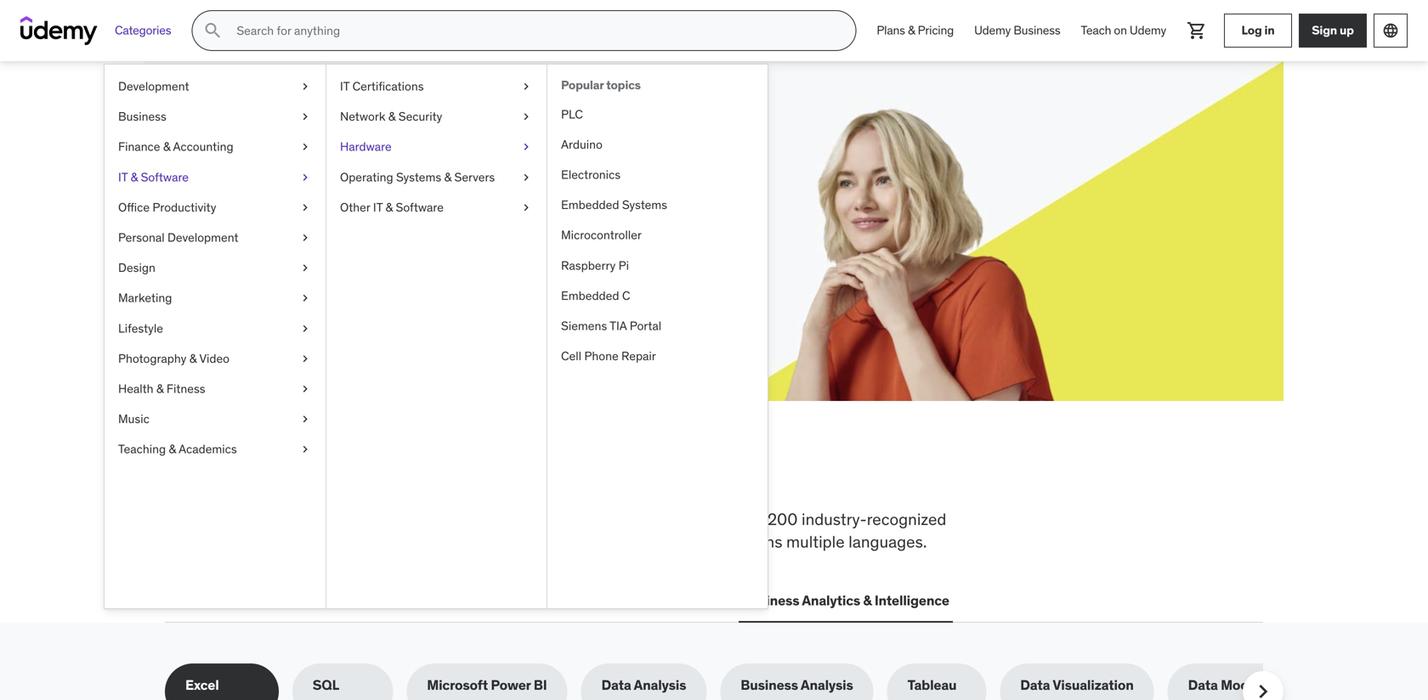 Task type: vqa. For each thing, say whether or not it's contained in the screenshot.
Volkswagen image
no



Task type: describe. For each thing, give the bounding box(es) containing it.
plc
[[561, 107, 583, 122]]

security
[[398, 109, 442, 124]]

over
[[733, 509, 764, 530]]

hardware
[[340, 139, 392, 154]]

excel
[[185, 677, 219, 694]]

other it & software
[[340, 200, 444, 215]]

xsmall image for operating systems & servers
[[519, 169, 533, 186]]

recognized
[[867, 509, 946, 530]]

data visualization
[[1020, 677, 1134, 694]]

& inside 'business analytics & intelligence' button
[[863, 592, 872, 610]]

data for data visualization
[[1020, 677, 1050, 694]]

plans
[[877, 23, 905, 38]]

skills inside covering critical workplace skills to technical topics, including prep content for over 200 industry-recognized certifications, our catalog supports well-rounded professional development and spans multiple languages.
[[364, 509, 400, 530]]

teach on udemy link
[[1071, 10, 1176, 51]]

photography & video link
[[105, 344, 326, 374]]

tableau
[[908, 677, 957, 694]]

data for data science
[[517, 592, 547, 610]]

potential
[[304, 177, 358, 195]]

finance & accounting link
[[105, 132, 326, 162]]

embedded c link
[[547, 281, 768, 311]]

next image
[[1250, 678, 1277, 700]]

shopping cart with 0 items image
[[1187, 20, 1207, 41]]

c
[[622, 288, 630, 303]]

spans
[[740, 532, 782, 552]]

with
[[362, 177, 387, 195]]

expand
[[226, 177, 272, 195]]

udemy image
[[20, 16, 98, 45]]

certifications for 'it certifications' link
[[352, 79, 424, 94]]

office productivity link
[[105, 192, 326, 223]]

xsmall image for music
[[298, 411, 312, 428]]

multiple
[[786, 532, 845, 552]]

teaching
[[118, 442, 166, 457]]

operating systems & servers link
[[326, 162, 547, 192]]

for inside skills for your future expand your potential with a course. starting at just $12.99 through dec 15.
[[307, 135, 347, 170]]

data for data analysis
[[601, 677, 631, 694]]

sign
[[1312, 23, 1337, 38]]

analysis for business analysis
[[801, 677, 853, 694]]

you
[[380, 453, 441, 497]]

it certifications link
[[326, 71, 547, 102]]

office
[[118, 200, 150, 215]]

data modeling
[[1188, 677, 1280, 694]]

it certifications button
[[302, 581, 409, 622]]

it certifications for 'it certifications' link
[[340, 79, 424, 94]]

web development
[[168, 592, 285, 610]]

xsmall image for lifestyle
[[298, 320, 312, 337]]

lifestyle
[[118, 321, 163, 336]]

need
[[447, 453, 529, 497]]

popular topics
[[561, 77, 641, 93]]

our
[[267, 532, 290, 552]]

personal development link
[[105, 223, 326, 253]]

design
[[118, 260, 155, 275]]

& inside operating systems & servers 'link'
[[444, 169, 451, 185]]

web development button
[[165, 581, 288, 622]]

sign up
[[1312, 23, 1354, 38]]

& for academics
[[169, 442, 176, 457]]

arduino
[[561, 137, 602, 152]]

xsmall image for network & security
[[519, 108, 533, 125]]

categories button
[[105, 10, 181, 51]]

science
[[550, 592, 600, 610]]

all the skills you need in one place
[[165, 453, 731, 497]]

& for fitness
[[156, 381, 164, 396]]

content
[[650, 509, 705, 530]]

up
[[1340, 23, 1354, 38]]

log
[[1241, 23, 1262, 38]]

1 vertical spatial your
[[275, 177, 301, 195]]

power
[[491, 677, 531, 694]]

& for accounting
[[163, 139, 170, 154]]

log in
[[1241, 23, 1275, 38]]

software inside "link"
[[141, 169, 189, 185]]

accounting
[[173, 139, 233, 154]]

1 horizontal spatial your
[[352, 135, 414, 170]]

finance
[[118, 139, 160, 154]]

xsmall image for marketing
[[298, 290, 312, 307]]

& inside other it & software 'link'
[[385, 200, 393, 215]]

electronics link
[[547, 160, 768, 190]]

choose a language image
[[1382, 22, 1399, 39]]

health & fitness link
[[105, 374, 326, 404]]

sql
[[313, 677, 339, 694]]

microcontroller link
[[547, 220, 768, 251]]

xsmall image for hardware
[[519, 139, 533, 155]]

all
[[165, 453, 215, 497]]

development
[[611, 532, 705, 552]]

business for business
[[118, 109, 166, 124]]

0 horizontal spatial in
[[535, 453, 568, 497]]

business for business analytics & intelligence
[[742, 592, 799, 610]]

development inside "link"
[[118, 79, 189, 94]]

health
[[118, 381, 153, 396]]

xsmall image for it & software
[[298, 169, 312, 186]]

bi
[[534, 677, 547, 694]]

xsmall image for it certifications
[[519, 78, 533, 95]]

music
[[118, 411, 149, 427]]

submit search image
[[203, 20, 223, 41]]

network & security
[[340, 109, 442, 124]]

& for pricing
[[908, 23, 915, 38]]

prep
[[612, 509, 646, 530]]

design link
[[105, 253, 326, 283]]

2 udemy from the left
[[1130, 23, 1166, 38]]

hardware element
[[547, 65, 768, 609]]

photography & video
[[118, 351, 230, 366]]

health & fitness
[[118, 381, 205, 396]]

microcontroller
[[561, 228, 642, 243]]

skills for your future expand your potential with a course. starting at just $12.99 through dec 15.
[[226, 135, 538, 214]]

business link
[[105, 102, 326, 132]]

raspberry pi
[[561, 258, 629, 273]]

business analytics & intelligence button
[[738, 581, 953, 622]]

& for video
[[189, 351, 197, 366]]

web
[[168, 592, 197, 610]]

& for security
[[388, 109, 396, 124]]

through
[[270, 196, 318, 214]]

embedded systems link
[[547, 190, 768, 220]]

leadership
[[426, 592, 497, 610]]

starting
[[449, 177, 498, 195]]

udemy business
[[974, 23, 1060, 38]]

xsmall image for finance & accounting
[[298, 139, 312, 155]]

development for personal
[[167, 230, 238, 245]]



Task type: locate. For each thing, give the bounding box(es) containing it.
xsmall image inside teaching & academics link
[[298, 441, 312, 458]]

& inside finance & accounting link
[[163, 139, 170, 154]]

& for software
[[131, 169, 138, 185]]

0 horizontal spatial software
[[141, 169, 189, 185]]

it right 15.
[[373, 200, 383, 215]]

xsmall image inside "hardware" link
[[519, 139, 533, 155]]

xsmall image inside personal development link
[[298, 229, 312, 246]]

industry-
[[802, 509, 867, 530]]

data left modeling
[[1188, 677, 1218, 694]]

for up potential
[[307, 135, 347, 170]]

embedded systems
[[561, 197, 667, 213]]

office productivity
[[118, 200, 216, 215]]

teach on udemy
[[1081, 23, 1166, 38]]

it down catalog
[[305, 592, 317, 610]]

& left video
[[189, 351, 197, 366]]

covering
[[165, 509, 230, 530]]

xsmall image inside music link
[[298, 411, 312, 428]]

2 embedded from the top
[[561, 288, 619, 303]]

embedded
[[561, 197, 619, 213], [561, 288, 619, 303]]

embedded down "raspberry"
[[561, 288, 619, 303]]

1 vertical spatial embedded
[[561, 288, 619, 303]]

network & security link
[[326, 102, 547, 132]]

0 vertical spatial development
[[118, 79, 189, 94]]

xsmall image inside other it & software 'link'
[[519, 199, 533, 216]]

other
[[340, 200, 370, 215]]

0 vertical spatial in
[[1264, 23, 1275, 38]]

1 vertical spatial software
[[396, 200, 444, 215]]

systems inside 'link'
[[396, 169, 441, 185]]

development link
[[105, 71, 326, 102]]

pricing
[[918, 23, 954, 38]]

& right plans
[[908, 23, 915, 38]]

electronics
[[561, 167, 621, 182]]

systems for operating
[[396, 169, 441, 185]]

1 vertical spatial in
[[535, 453, 568, 497]]

& down a
[[385, 200, 393, 215]]

skills up workplace
[[282, 453, 373, 497]]

it inside other it & software 'link'
[[373, 200, 383, 215]]

operating
[[340, 169, 393, 185]]

pi
[[618, 258, 629, 273]]

0 vertical spatial it certifications
[[340, 79, 424, 94]]

xsmall image inside office productivity link
[[298, 199, 312, 216]]

and
[[709, 532, 736, 552]]

academics
[[179, 442, 237, 457]]

data inside button
[[517, 592, 547, 610]]

business analytics & intelligence
[[742, 592, 949, 610]]

hardware link
[[326, 132, 547, 162]]

xsmall image inside lifestyle link
[[298, 320, 312, 337]]

intelligence
[[875, 592, 949, 610]]

productivity
[[152, 200, 216, 215]]

1 horizontal spatial software
[[396, 200, 444, 215]]

business inside topic filters element
[[741, 677, 798, 694]]

0 horizontal spatial systems
[[396, 169, 441, 185]]

0 vertical spatial systems
[[396, 169, 441, 185]]

15.
[[349, 196, 365, 214]]

communication
[[621, 592, 721, 610]]

personal
[[118, 230, 165, 245]]

for inside covering critical workplace skills to technical topics, including prep content for over 200 industry-recognized certifications, our catalog supports well-rounded professional development and spans multiple languages.
[[709, 509, 729, 530]]

& left servers
[[444, 169, 451, 185]]

1 horizontal spatial analysis
[[801, 677, 853, 694]]

0 vertical spatial certifications
[[352, 79, 424, 94]]

0 vertical spatial for
[[307, 135, 347, 170]]

categories
[[115, 23, 171, 38]]

& inside teaching & academics link
[[169, 442, 176, 457]]

0 horizontal spatial udemy
[[974, 23, 1011, 38]]

development down office productivity link
[[167, 230, 238, 245]]

1 udemy from the left
[[974, 23, 1011, 38]]

xsmall image for design
[[298, 260, 312, 276]]

development down categories dropdown button
[[118, 79, 189, 94]]

0 horizontal spatial analysis
[[634, 677, 686, 694]]

it certifications up network & security
[[340, 79, 424, 94]]

xsmall image for health & fitness
[[298, 381, 312, 397]]

1 vertical spatial certifications
[[320, 592, 406, 610]]

systems for embedded
[[622, 197, 667, 213]]

marketing
[[118, 290, 172, 306]]

certifications,
[[165, 532, 263, 552]]

in
[[1264, 23, 1275, 38], [535, 453, 568, 497]]

it for the it certifications button
[[305, 592, 317, 610]]

data right bi
[[601, 677, 631, 694]]

0 horizontal spatial for
[[307, 135, 347, 170]]

xsmall image inside finance & accounting link
[[298, 139, 312, 155]]

200
[[768, 509, 798, 530]]

1 vertical spatial skills
[[364, 509, 400, 530]]

xsmall image inside photography & video link
[[298, 350, 312, 367]]

1 horizontal spatial udemy
[[1130, 23, 1166, 38]]

& right the teaching
[[169, 442, 176, 457]]

microsoft
[[427, 677, 488, 694]]

0 vertical spatial skills
[[282, 453, 373, 497]]

siemens tia portal link
[[547, 311, 768, 341]]

xsmall image for business
[[298, 108, 312, 125]]

business for business analysis
[[741, 677, 798, 694]]

xsmall image inside network & security 'link'
[[519, 108, 533, 125]]

data
[[517, 592, 547, 610], [601, 677, 631, 694], [1020, 677, 1050, 694], [1188, 677, 1218, 694]]

& inside plans & pricing link
[[908, 23, 915, 38]]

1 horizontal spatial for
[[709, 509, 729, 530]]

udemy business link
[[964, 10, 1071, 51]]

teach
[[1081, 23, 1111, 38]]

operating systems & servers
[[340, 169, 495, 185]]

embedded c
[[561, 288, 630, 303]]

repair
[[621, 349, 656, 364]]

1 vertical spatial for
[[709, 509, 729, 530]]

xsmall image inside design link
[[298, 260, 312, 276]]

lifestyle link
[[105, 313, 326, 344]]

to
[[403, 509, 418, 530]]

phone
[[584, 349, 619, 364]]

professional
[[519, 532, 607, 552]]

plc link
[[547, 99, 768, 130]]

software down the course.
[[396, 200, 444, 215]]

data for data modeling
[[1188, 677, 1218, 694]]

1 vertical spatial development
[[167, 230, 238, 245]]

xsmall image for teaching & academics
[[298, 441, 312, 458]]

certifications down supports
[[320, 592, 406, 610]]

skills
[[226, 135, 302, 170]]

xsmall image
[[519, 78, 533, 95], [519, 108, 533, 125], [298, 139, 312, 155], [298, 169, 312, 186], [298, 199, 312, 216], [298, 411, 312, 428]]

xsmall image for other it & software
[[519, 199, 533, 216]]

leadership button
[[423, 581, 500, 622]]

1 horizontal spatial in
[[1264, 23, 1275, 38]]

data left the science
[[517, 592, 547, 610]]

0 vertical spatial software
[[141, 169, 189, 185]]

for up and
[[709, 509, 729, 530]]

embedded down the electronics
[[561, 197, 619, 213]]

0 vertical spatial your
[[352, 135, 414, 170]]

2 analysis from the left
[[801, 677, 853, 694]]

technical
[[422, 509, 487, 530]]

& inside health & fitness link
[[156, 381, 164, 396]]

arduino link
[[547, 130, 768, 160]]

it up network
[[340, 79, 350, 94]]

certifications for the it certifications button
[[320, 592, 406, 610]]

certifications up network & security
[[352, 79, 424, 94]]

1 vertical spatial it certifications
[[305, 592, 406, 610]]

development inside button
[[200, 592, 285, 610]]

xsmall image inside health & fitness link
[[298, 381, 312, 397]]

certifications inside 'it certifications' link
[[352, 79, 424, 94]]

it up office
[[118, 169, 128, 185]]

& right health
[[156, 381, 164, 396]]

udemy right pricing
[[974, 23, 1011, 38]]

$12.99
[[226, 196, 267, 214]]

your up with at the top of the page
[[352, 135, 414, 170]]

xsmall image for office productivity
[[298, 199, 312, 216]]

servers
[[454, 169, 495, 185]]

software up office productivity
[[141, 169, 189, 185]]

personal development
[[118, 230, 238, 245]]

it certifications for the it certifications button
[[305, 592, 406, 610]]

your up the through
[[275, 177, 301, 195]]

music link
[[105, 404, 326, 434]]

embedded for embedded systems
[[561, 197, 619, 213]]

topic filters element
[[165, 664, 1301, 700]]

& inside photography & video link
[[189, 351, 197, 366]]

workplace
[[286, 509, 360, 530]]

finance & accounting
[[118, 139, 233, 154]]

xsmall image inside operating systems & servers 'link'
[[519, 169, 533, 186]]

it & software link
[[105, 162, 326, 192]]

a
[[391, 177, 398, 195]]

portal
[[630, 318, 661, 334]]

video
[[199, 351, 230, 366]]

embedded for embedded c
[[561, 288, 619, 303]]

it & software
[[118, 169, 189, 185]]

xsmall image inside business link
[[298, 108, 312, 125]]

0 horizontal spatial your
[[275, 177, 301, 195]]

in up "including"
[[535, 453, 568, 497]]

udemy right the on
[[1130, 23, 1166, 38]]

data science button
[[514, 581, 604, 622]]

skills up supports
[[364, 509, 400, 530]]

it inside button
[[305, 592, 317, 610]]

0 vertical spatial embedded
[[561, 197, 619, 213]]

supports
[[351, 532, 415, 552]]

2 vertical spatial development
[[200, 592, 285, 610]]

teaching & academics link
[[105, 434, 326, 465]]

it for 'it certifications' link
[[340, 79, 350, 94]]

& right finance
[[163, 139, 170, 154]]

& right analytics on the right bottom
[[863, 592, 872, 610]]

& left security
[[388, 109, 396, 124]]

udemy
[[974, 23, 1011, 38], [1130, 23, 1166, 38]]

analysis for data analysis
[[634, 677, 686, 694]]

xsmall image
[[298, 78, 312, 95], [298, 108, 312, 125], [519, 139, 533, 155], [519, 169, 533, 186], [519, 199, 533, 216], [298, 229, 312, 246], [298, 260, 312, 276], [298, 290, 312, 307], [298, 320, 312, 337], [298, 350, 312, 367], [298, 381, 312, 397], [298, 441, 312, 458]]

catalog
[[294, 532, 347, 552]]

topics,
[[491, 509, 539, 530]]

in right log
[[1264, 23, 1275, 38]]

& inside it & software "link"
[[131, 169, 138, 185]]

cell phone repair
[[561, 349, 656, 364]]

1 vertical spatial systems
[[622, 197, 667, 213]]

teaching & academics
[[118, 442, 237, 457]]

xsmall image inside marketing link
[[298, 290, 312, 307]]

xsmall image inside development "link"
[[298, 78, 312, 95]]

systems down 'electronics' link
[[622, 197, 667, 213]]

cell phone repair link
[[547, 341, 768, 372]]

covering critical workplace skills to technical topics, including prep content for over 200 industry-recognized certifications, our catalog supports well-rounded professional development and spans multiple languages.
[[165, 509, 946, 552]]

Search for anything text field
[[233, 16, 835, 45]]

systems down "hardware" link
[[396, 169, 441, 185]]

& inside network & security 'link'
[[388, 109, 396, 124]]

software inside 'link'
[[396, 200, 444, 215]]

dec
[[322, 196, 346, 214]]

at
[[501, 177, 513, 195]]

certifications inside the it certifications button
[[320, 592, 406, 610]]

certifications
[[352, 79, 424, 94], [320, 592, 406, 610]]

cell
[[561, 349, 581, 364]]

it certifications inside the it certifications button
[[305, 592, 406, 610]]

it inside 'it certifications' link
[[340, 79, 350, 94]]

popular
[[561, 77, 604, 93]]

1 analysis from the left
[[634, 677, 686, 694]]

xsmall image for photography & video
[[298, 350, 312, 367]]

xsmall image for personal development
[[298, 229, 312, 246]]

modeling
[[1221, 677, 1280, 694]]

fitness
[[167, 381, 205, 396]]

development for web
[[200, 592, 285, 610]]

xsmall image inside it & software "link"
[[298, 169, 312, 186]]

business inside button
[[742, 592, 799, 610]]

& up office
[[131, 169, 138, 185]]

it certifications down supports
[[305, 592, 406, 610]]

siemens tia portal
[[561, 318, 661, 334]]

1 embedded from the top
[[561, 197, 619, 213]]

data left visualization
[[1020, 677, 1050, 694]]

it inside it & software "link"
[[118, 169, 128, 185]]

the
[[221, 453, 275, 497]]

xsmall image for development
[[298, 78, 312, 95]]

siemens
[[561, 318, 607, 334]]

1 horizontal spatial systems
[[622, 197, 667, 213]]

systems inside hardware element
[[622, 197, 667, 213]]

it for it & software "link"
[[118, 169, 128, 185]]

xsmall image inside 'it certifications' link
[[519, 78, 533, 95]]

development right the web
[[200, 592, 285, 610]]

skills
[[282, 453, 373, 497], [364, 509, 400, 530]]



